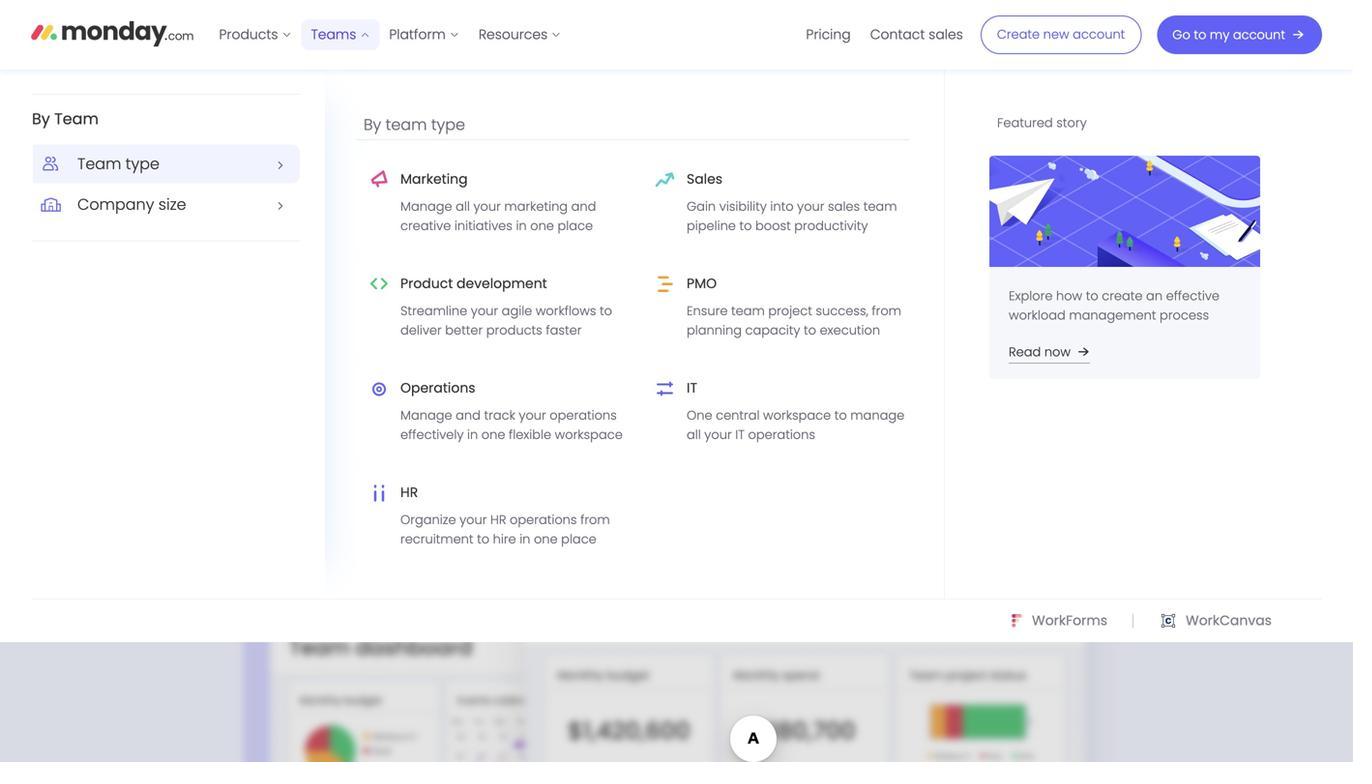 Task type: vqa. For each thing, say whether or not it's contained in the screenshot.
marketing
yes



Task type: locate. For each thing, give the bounding box(es) containing it.
1 vertical spatial workspace
[[555, 426, 623, 443]]

pricing
[[806, 25, 851, 44]]

main submenu element
[[0, 70, 1354, 642]]

one
[[530, 217, 554, 235], [482, 426, 505, 443], [534, 531, 558, 548]]

it
[[687, 379, 698, 398], [735, 426, 745, 443]]

one down track
[[482, 426, 505, 443]]

to inside the pmo ensure team project success, from planning capacity to execution
[[804, 322, 817, 339]]

of
[[784, 274, 801, 299]]

1 horizontal spatial with
[[669, 274, 704, 299]]

to right how at the right top
[[1086, 287, 1099, 305]]

go to my account button
[[1157, 15, 1323, 54]]

manage inside marketing manage all your marketing and creative initiatives in one place
[[401, 198, 452, 215]]

1 horizontal spatial all
[[687, 426, 701, 443]]

from
[[872, 302, 902, 320], [581, 511, 610, 529]]

in inside marketing manage all your marketing and creative initiatives in one place
[[516, 217, 527, 235]]

1 vertical spatial place
[[561, 531, 597, 548]]

0 horizontal spatial with
[[525, 208, 603, 256]]

your inside marketing manage all your marketing and creative initiatives in one place
[[474, 198, 501, 215]]

manage up creative
[[401, 198, 452, 215]]

1 vertical spatial manage
[[401, 407, 452, 424]]

high-
[[800, 338, 837, 357]]

1 horizontal spatial team
[[731, 302, 765, 320]]

informed
[[419, 274, 498, 299]]

all inside marketing manage all your marketing and creative initiatives in one place
[[456, 198, 470, 215]]

new
[[1044, 26, 1070, 43]]

to left manage
[[835, 407, 847, 424]]

0 horizontal spatial sales
[[828, 198, 860, 215]]

and right marketing
[[571, 198, 596, 215]]

contact sales button
[[861, 19, 973, 50]]

to inside it one central workspace to manage all your it operations
[[835, 407, 847, 424]]

0 vertical spatial &
[[502, 338, 511, 357]]

team up company
[[77, 153, 121, 175]]

0 horizontal spatial type
[[126, 153, 160, 175]]

by for by team
[[32, 108, 50, 130]]

level
[[837, 338, 868, 357]]

create
[[1102, 287, 1143, 305]]

2 horizontal spatial team
[[864, 198, 897, 215]]

size
[[158, 193, 186, 215]]

1 horizontal spatial sales
[[929, 25, 963, 44]]

1 vertical spatial one
[[482, 426, 505, 443]]

operations up hire
[[510, 511, 577, 529]]

by team
[[32, 108, 99, 130]]

0 vertical spatial it
[[687, 379, 698, 398]]

into
[[770, 198, 794, 215]]

to
[[1194, 26, 1207, 44], [740, 217, 752, 235], [1086, 287, 1099, 305], [600, 302, 612, 320], [804, 322, 817, 339], [835, 407, 847, 424], [477, 531, 490, 548]]

advanced
[[550, 368, 620, 387]]

1 horizontal spatial and
[[571, 198, 596, 215]]

1 horizontal spatial workspace
[[763, 407, 831, 424]]

to inside button
[[1194, 26, 1207, 44]]

in down marketing
[[516, 217, 527, 235]]

your up "productivity"
[[797, 198, 825, 215]]

2 list from the left
[[797, 0, 973, 70]]

no-
[[596, 338, 621, 357]]

hr up organize
[[401, 483, 418, 502]]

team up "productivity"
[[864, 198, 897, 215]]

place right hire
[[561, 531, 597, 548]]

business
[[503, 274, 578, 299]]

by for by team type
[[364, 114, 381, 135]]

pricing link
[[797, 19, 861, 50]]

decisions
[[583, 274, 664, 299]]

to inside hr organize your hr operations from recruitment to hire in one place
[[477, 531, 490, 548]]

it down central
[[735, 426, 745, 443]]

an
[[1147, 287, 1163, 305]]

sales right the contact
[[929, 25, 963, 44]]

your up initiatives
[[474, 198, 501, 215]]

2 vertical spatial one
[[534, 531, 558, 548]]

account right my
[[1233, 26, 1286, 44]]

your up "flexible"
[[519, 407, 546, 424]]

0 vertical spatial place
[[558, 217, 593, 235]]

team up the marketing
[[386, 114, 427, 135]]

your up recruitment
[[460, 511, 487, 529]]

place inside marketing manage all your marketing and creative initiatives in one place
[[558, 217, 593, 235]]

0 horizontal spatial workspace
[[555, 426, 623, 443]]

type
[[431, 114, 465, 135], [126, 153, 160, 175]]

place down "progress"
[[558, 217, 593, 235]]

deliver
[[401, 322, 442, 339]]

1 vertical spatial operations
[[748, 426, 816, 443]]

to down project
[[804, 322, 817, 339]]

type up the marketing
[[431, 114, 465, 135]]

one right hire
[[534, 531, 558, 548]]

project
[[768, 302, 813, 320]]

operations inside 'operations manage and track your operations effectively in one flexible workspace'
[[550, 407, 617, 424]]

0 vertical spatial sales
[[929, 25, 963, 44]]

operations down advanced
[[550, 407, 617, 424]]

operations
[[401, 379, 476, 398]]

1 vertical spatial &
[[537, 368, 547, 387]]

1 horizontal spatial hr
[[491, 511, 506, 529]]

0 vertical spatial with
[[525, 208, 603, 256]]

in
[[516, 217, 527, 235], [467, 426, 478, 443], [520, 531, 531, 548]]

workspace inside 'operations manage and track your operations effectively in one flexible workspace'
[[555, 426, 623, 443]]

one down marketing
[[530, 217, 554, 235]]

1 list from the left
[[0, 0, 1354, 762]]

company size
[[77, 193, 186, 215]]

sales
[[929, 25, 963, 44], [828, 198, 860, 215]]

2 horizontal spatial and
[[664, 161, 735, 210]]

go to my account
[[1173, 26, 1286, 44]]

all
[[456, 198, 470, 215], [687, 426, 701, 443]]

& right basic in the left of the page
[[537, 368, 547, 387]]

& left the apps
[[502, 338, 511, 357]]

team
[[54, 108, 99, 130], [77, 153, 121, 175]]

and inside track progress and drive results with
[[664, 161, 735, 210]]

sales inside sales gain visibility into your sales team pipeline to boost productivity
[[828, 198, 860, 215]]

0 horizontal spatial by
[[32, 108, 50, 130]]

company
[[77, 193, 154, 215]]

no-code customization
[[596, 338, 754, 357]]

sales up "productivity"
[[828, 198, 860, 215]]

hr up hire
[[491, 511, 506, 529]]

and inside 'operations manage and track your operations effectively in one flexible workspace'
[[456, 407, 481, 424]]

and
[[664, 161, 735, 210], [571, 198, 596, 215], [456, 407, 481, 424]]

0 horizontal spatial hr
[[401, 483, 418, 502]]

0 vertical spatial workspace
[[763, 407, 831, 424]]

team
[[386, 114, 427, 135], [864, 198, 897, 215], [731, 302, 765, 320]]

from inside hr organize your hr operations from recruitment to hire in one place
[[581, 511, 610, 529]]

workspace left get
[[555, 426, 623, 443]]

1 vertical spatial team
[[77, 153, 121, 175]]

hr
[[401, 483, 418, 502], [491, 511, 506, 529]]

workspace right central
[[763, 407, 831, 424]]

create new account button
[[981, 15, 1142, 54]]

to down visibility
[[740, 217, 752, 235]]

insights.
[[916, 274, 985, 299]]

1 vertical spatial team
[[864, 198, 897, 215]]

and up pipeline
[[664, 161, 735, 210]]

in inside hr organize your hr operations from recruitment to hire in one place
[[520, 531, 531, 548]]

2 vertical spatial in
[[520, 531, 531, 548]]

account right new
[[1073, 26, 1125, 43]]

list
[[0, 0, 1354, 762], [797, 0, 973, 70]]

1 horizontal spatial from
[[872, 302, 902, 320]]

0 vertical spatial in
[[516, 217, 527, 235]]

teams link
[[301, 19, 380, 50]]

1 horizontal spatial by
[[364, 114, 381, 135]]

0 horizontal spatial all
[[456, 198, 470, 215]]

manage up effectively
[[401, 407, 452, 424]]

product
[[401, 274, 453, 293]]

it up one at the right of page
[[687, 379, 698, 398]]

all down one at the right of page
[[687, 426, 701, 443]]

your inside product development streamline your agile workflows to deliver better products faster
[[471, 302, 498, 320]]

to down decisions
[[600, 302, 612, 320]]

1 horizontal spatial account
[[1233, 26, 1286, 44]]

team down help
[[731, 302, 765, 320]]

0 vertical spatial team
[[386, 114, 427, 135]]

code
[[621, 338, 655, 357]]

better
[[445, 322, 483, 339]]

to inside product development streamline your agile workflows to deliver better products faster
[[600, 302, 612, 320]]

pmo ensure team project success, from planning capacity to execution
[[687, 274, 902, 339]]

creative
[[401, 217, 451, 235]]

read
[[1009, 343, 1041, 361]]

initiatives
[[455, 217, 513, 235]]

type up company size
[[126, 153, 160, 175]]

sales gain visibility into your sales team pipeline to boost productivity
[[687, 170, 897, 235]]

workforms
[[1032, 611, 1108, 630]]

to inside explore how to create an effective workload management process
[[1086, 287, 1099, 305]]

2 vertical spatial team
[[731, 302, 765, 320]]

in right hire
[[520, 531, 531, 548]]

operations down central
[[748, 426, 816, 443]]

pipeline
[[687, 217, 736, 235]]

0 horizontal spatial and
[[456, 407, 481, 424]]

operations manage and track your operations effectively in one flexible workspace
[[401, 379, 623, 443]]

and for track
[[456, 407, 481, 424]]

1 vertical spatial in
[[467, 426, 478, 443]]

hire
[[493, 531, 516, 548]]

your up better
[[471, 302, 498, 320]]

development
[[457, 274, 547, 293]]

and left track
[[456, 407, 481, 424]]

list containing pricing
[[797, 0, 973, 70]]

0 vertical spatial type
[[431, 114, 465, 135]]

2 manage from the top
[[401, 407, 452, 424]]

1 vertical spatial with
[[669, 274, 704, 299]]

1 vertical spatial type
[[126, 153, 160, 175]]

with up business
[[525, 208, 603, 256]]

workcanvas link
[[1159, 610, 1272, 633]]

team up team type on the top of page
[[54, 108, 99, 130]]

high-level overviews
[[800, 338, 938, 357]]

monday.com logo image
[[31, 13, 194, 53]]

now
[[1045, 343, 1071, 361]]

main element
[[0, 0, 1354, 762]]

your down one at the right of page
[[705, 426, 732, 443]]

1 vertical spatial all
[[687, 426, 701, 443]]

with up ensure
[[669, 274, 704, 299]]

workload
[[1009, 307, 1066, 324]]

to left hire
[[477, 531, 490, 548]]

one inside marketing manage all your marketing and creative initiatives in one place
[[530, 217, 554, 235]]

it one central workspace to manage all your it operations
[[687, 379, 905, 443]]

0 vertical spatial operations
[[550, 407, 617, 424]]

0 horizontal spatial from
[[581, 511, 610, 529]]

featured story
[[997, 114, 1087, 132]]

all up initiatives
[[456, 198, 470, 215]]

0 vertical spatial hr
[[401, 483, 418, 502]]

create
[[997, 26, 1040, 43]]

1 manage from the top
[[401, 198, 452, 215]]

1 vertical spatial sales
[[828, 198, 860, 215]]

2 vertical spatial operations
[[510, 511, 577, 529]]

dashboards
[[636, 130, 718, 149]]

manage inside 'operations manage and track your operations effectively in one flexible workspace'
[[401, 407, 452, 424]]

0 vertical spatial from
[[872, 302, 902, 320]]

get started
[[623, 436, 711, 458]]

to right the go
[[1194, 26, 1207, 44]]

drive
[[743, 161, 835, 210]]

0 vertical spatial one
[[530, 217, 554, 235]]

from inside the pmo ensure team project success, from planning capacity to execution
[[872, 302, 902, 320]]

organize
[[401, 511, 456, 529]]

by team type
[[364, 114, 465, 135]]

0 vertical spatial all
[[456, 198, 470, 215]]

1 horizontal spatial it
[[735, 426, 745, 443]]

50+ widgets & apps
[[416, 338, 549, 357]]

1 vertical spatial from
[[581, 511, 610, 529]]

account
[[1073, 26, 1125, 43], [1233, 26, 1286, 44]]

in right effectively
[[467, 426, 478, 443]]

0 vertical spatial manage
[[401, 198, 452, 215]]

team inside the pmo ensure team project success, from planning capacity to execution
[[731, 302, 765, 320]]



Task type: describe. For each thing, give the bounding box(es) containing it.
marketing manage all your marketing and creative initiatives in one place
[[401, 170, 596, 235]]

manage for operations
[[401, 407, 452, 424]]

basic
[[498, 368, 533, 387]]

manage for marketing
[[401, 198, 452, 215]]

list containing by team
[[0, 0, 1354, 762]]

dashboard image
[[203, 506, 1150, 762]]

marketing
[[401, 170, 468, 189]]

and for drive
[[664, 161, 735, 210]]

based
[[856, 274, 911, 299]]

effectively
[[401, 426, 464, 443]]

contact
[[870, 25, 925, 44]]

one inside hr organize your hr operations from recruitment to hire in one place
[[534, 531, 558, 548]]

team type
[[77, 153, 160, 175]]

1 horizontal spatial &
[[537, 368, 547, 387]]

product development streamline your agile workflows to deliver better products faster
[[401, 274, 612, 339]]

products
[[486, 322, 543, 339]]

operations inside it one central workspace to manage all your it operations
[[748, 426, 816, 443]]

contact sales
[[870, 25, 963, 44]]

platform
[[389, 25, 446, 44]]

1 vertical spatial hr
[[491, 511, 506, 529]]

streamline
[[401, 302, 467, 320]]

explore how to create an effective workload management process
[[1009, 287, 1220, 324]]

capacity
[[745, 322, 801, 339]]

gain
[[687, 198, 716, 215]]

0 vertical spatial team
[[54, 108, 99, 130]]

workforms link
[[1010, 610, 1108, 633]]

recruitment
[[401, 531, 474, 548]]

hr organize your hr operations from recruitment to hire in one place
[[401, 483, 610, 548]]

get started button
[[593, 424, 760, 471]]

1 horizontal spatial type
[[431, 114, 465, 135]]

success,
[[816, 302, 869, 320]]

overviews
[[871, 338, 938, 357]]

1 vertical spatial it
[[735, 426, 745, 443]]

from for hr
[[581, 511, 610, 529]]

blog image
[[990, 156, 1261, 267]]

resources
[[479, 25, 548, 44]]

basic & advanced reporting
[[498, 368, 685, 387]]

the
[[709, 274, 737, 299]]

to inside sales gain visibility into your sales team pipeline to boost productivity
[[740, 217, 752, 235]]

list inside main element
[[797, 0, 973, 70]]

sales
[[687, 170, 723, 189]]

track
[[388, 161, 490, 210]]

apps
[[515, 338, 549, 357]]

read now link
[[1009, 340, 1094, 364]]

your inside 'operations manage and track your operations effectively in one flexible workspace'
[[519, 407, 546, 424]]

all inside it one central workspace to manage all your it operations
[[687, 426, 701, 443]]

0 horizontal spatial team
[[386, 114, 427, 135]]

track
[[484, 407, 515, 424]]

workspace inside it one central workspace to manage all your it operations
[[763, 407, 831, 424]]

customization
[[659, 338, 754, 357]]

get
[[623, 436, 651, 458]]

in inside 'operations manage and track your operations effectively in one flexible workspace'
[[467, 426, 478, 443]]

make informed business decisions with the help of data-based insights.
[[369, 274, 985, 299]]

pmo
[[687, 274, 717, 293]]

teams list item
[[301, 0, 380, 70]]

effective
[[1166, 287, 1220, 305]]

results
[[842, 161, 965, 210]]

your inside sales gain visibility into your sales team pipeline to boost productivity
[[797, 198, 825, 215]]

boost
[[756, 217, 791, 235]]

platform link
[[380, 19, 469, 50]]

data-
[[806, 274, 856, 299]]

products link
[[209, 19, 301, 50]]

team inside sales gain visibility into your sales team pipeline to boost productivity
[[864, 198, 897, 215]]

create new account
[[997, 26, 1125, 43]]

your inside hr organize your hr operations from recruitment to hire in one place
[[460, 511, 487, 529]]

and inside marketing manage all your marketing and creative initiatives in one place
[[571, 198, 596, 215]]

read now
[[1009, 343, 1071, 361]]

flexible
[[509, 426, 552, 443]]

help
[[742, 274, 779, 299]]

progress
[[497, 161, 657, 210]]

0 horizontal spatial account
[[1073, 26, 1125, 43]]

process
[[1160, 307, 1210, 324]]

management
[[1069, 307, 1157, 324]]

dashboards
[[611, 208, 828, 256]]

featured
[[997, 114, 1053, 132]]

your inside it one central workspace to manage all your it operations
[[705, 426, 732, 443]]

from for pmo
[[872, 302, 902, 320]]

0 horizontal spatial &
[[502, 338, 511, 357]]

explore
[[1009, 287, 1053, 305]]

manage
[[851, 407, 905, 424]]

reporting
[[623, 368, 685, 387]]

productivity
[[795, 217, 868, 235]]

my
[[1210, 26, 1230, 44]]

resources link
[[469, 19, 571, 50]]

teams
[[311, 25, 356, 44]]

one
[[687, 407, 713, 424]]

ensure
[[687, 302, 728, 320]]

central
[[716, 407, 760, 424]]

50+
[[416, 338, 442, 357]]

make
[[369, 274, 414, 299]]

how
[[1056, 287, 1083, 305]]

sales inside button
[[929, 25, 963, 44]]

place inside hr organize your hr operations from recruitment to hire in one place
[[561, 531, 597, 548]]

with inside track progress and drive results with
[[525, 208, 603, 256]]

operations inside hr organize your hr operations from recruitment to hire in one place
[[510, 511, 577, 529]]

0 horizontal spatial it
[[687, 379, 698, 398]]

story
[[1057, 114, 1087, 132]]

one inside 'operations manage and track your operations effectively in one flexible workspace'
[[482, 426, 505, 443]]

widgets
[[445, 338, 498, 357]]



